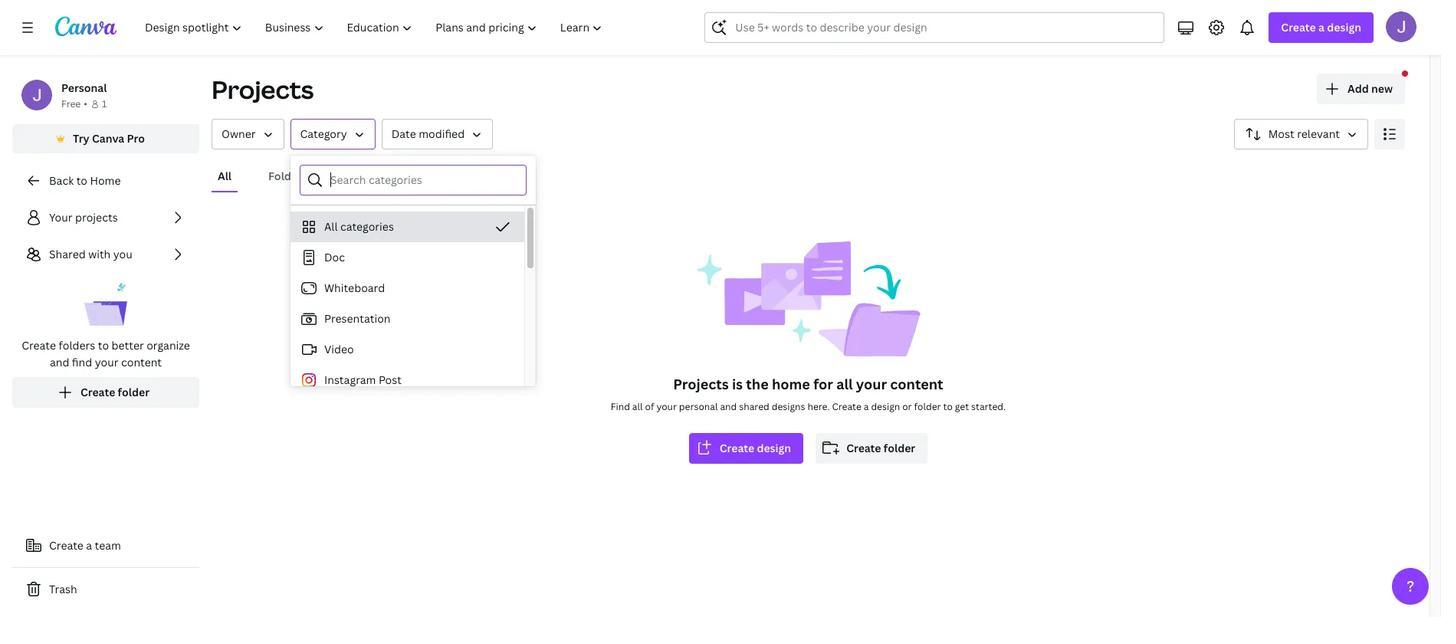 Task type: describe. For each thing, give the bounding box(es) containing it.
content inside "projects is the home for all your content find all of your personal and shared designs here. create a design or folder to get started."
[[890, 375, 943, 393]]

folder for left create folder button
[[118, 385, 150, 399]]

with
[[88, 247, 111, 261]]

to inside back to home link
[[76, 173, 87, 188]]

you
[[113, 247, 132, 261]]

create folder for create folder button to the bottom
[[846, 441, 915, 455]]

projects for projects is the home for all your content find all of your personal and shared designs here. create a design or folder to get started.
[[673, 375, 729, 393]]

folder for create folder button to the bottom
[[884, 441, 915, 455]]

create inside "projects is the home for all your content find all of your personal and shared designs here. create a design or folder to get started."
[[832, 400, 862, 413]]

to inside create folders to better organize and find your content
[[98, 338, 109, 353]]

create inside dropdown button
[[1281, 20, 1316, 34]]

create design
[[720, 441, 791, 455]]

free •
[[61, 97, 87, 110]]

videos
[[496, 169, 531, 183]]

date
[[391, 126, 416, 141]]

•
[[84, 97, 87, 110]]

images
[[422, 169, 459, 183]]

and inside "projects is the home for all your content find all of your personal and shared designs here. create a design or folder to get started."
[[720, 400, 737, 413]]

create folders to better organize and find your content
[[22, 338, 190, 369]]

list box containing all categories
[[291, 212, 524, 617]]

1
[[102, 97, 107, 110]]

all for all
[[218, 169, 232, 183]]

back
[[49, 173, 74, 188]]

of
[[645, 400, 654, 413]]

Search search field
[[735, 13, 1134, 42]]

doc option
[[291, 242, 524, 273]]

all categories button
[[291, 212, 524, 242]]

top level navigation element
[[135, 12, 616, 43]]

whiteboard option
[[291, 273, 524, 304]]

designs
[[772, 400, 805, 413]]

0 horizontal spatial create folder button
[[12, 377, 199, 408]]

team
[[95, 538, 121, 553]]

your projects link
[[12, 202, 199, 233]]

design inside "projects is the home for all your content find all of your personal and shared designs here. create a design or folder to get started."
[[871, 400, 900, 413]]

content inside create folders to better organize and find your content
[[121, 355, 162, 369]]

try canva pro button
[[12, 124, 199, 153]]

your
[[49, 210, 73, 225]]

whiteboard
[[324, 281, 385, 295]]

folders button
[[262, 162, 314, 191]]

find
[[611, 400, 630, 413]]

pro
[[127, 131, 145, 146]]

all button
[[212, 162, 238, 191]]

shared
[[739, 400, 769, 413]]

create folder for left create folder button
[[80, 385, 150, 399]]

designs
[[344, 169, 385, 183]]

folders
[[268, 169, 307, 183]]

organize
[[147, 338, 190, 353]]

projects
[[75, 210, 118, 225]]

instagram
[[324, 373, 376, 387]]

instagram post option
[[291, 365, 524, 396]]

doc button
[[291, 242, 524, 273]]

video
[[324, 342, 354, 356]]

Sort by button
[[1234, 119, 1368, 149]]

design inside 'create a design' dropdown button
[[1327, 20, 1361, 34]]

presentation button
[[291, 304, 524, 334]]

1 vertical spatial all
[[632, 400, 643, 413]]



Task type: vqa. For each thing, say whether or not it's contained in the screenshot.
list containing Your projects
yes



Task type: locate. For each thing, give the bounding box(es) containing it.
your right of
[[657, 400, 677, 413]]

create inside create folders to better organize and find your content
[[22, 338, 56, 353]]

shared
[[49, 247, 86, 261]]

back to home
[[49, 173, 121, 188]]

your
[[95, 355, 118, 369], [856, 375, 887, 393], [657, 400, 677, 413]]

folder right "or"
[[914, 400, 941, 413]]

create folder button down "or"
[[816, 433, 928, 464]]

design down designs
[[757, 441, 791, 455]]

videos button
[[489, 162, 537, 191]]

most relevant
[[1268, 126, 1340, 141]]

all left of
[[632, 400, 643, 413]]

shared with you
[[49, 247, 132, 261]]

2 vertical spatial your
[[657, 400, 677, 413]]

a inside create a team button
[[86, 538, 92, 553]]

design
[[1327, 20, 1361, 34], [871, 400, 900, 413], [757, 441, 791, 455]]

0 vertical spatial to
[[76, 173, 87, 188]]

presentation option
[[291, 304, 524, 334]]

1 vertical spatial and
[[720, 400, 737, 413]]

back to home link
[[12, 166, 199, 196]]

video button
[[291, 334, 524, 365]]

1 vertical spatial create folder button
[[816, 433, 928, 464]]

0 vertical spatial all
[[836, 375, 853, 393]]

0 vertical spatial a
[[1319, 20, 1325, 34]]

list containing your projects
[[12, 202, 199, 408]]

Date modified button
[[382, 119, 493, 149]]

all for all categories
[[324, 219, 338, 234]]

home
[[90, 173, 121, 188]]

presentation
[[324, 311, 391, 326]]

a left "or"
[[864, 400, 869, 413]]

a left team
[[86, 538, 92, 553]]

trash link
[[12, 574, 199, 605]]

projects
[[212, 73, 314, 106], [673, 375, 729, 393]]

for
[[813, 375, 833, 393]]

2 vertical spatial folder
[[884, 441, 915, 455]]

is
[[732, 375, 743, 393]]

1 horizontal spatial projects
[[673, 375, 729, 393]]

all categories
[[324, 219, 394, 234]]

instagram post button
[[291, 365, 524, 396]]

1 vertical spatial all
[[324, 219, 338, 234]]

2 vertical spatial a
[[86, 538, 92, 553]]

1 vertical spatial your
[[856, 375, 887, 393]]

categories
[[340, 219, 394, 234]]

None search field
[[705, 12, 1165, 43]]

1 horizontal spatial all
[[324, 219, 338, 234]]

or
[[902, 400, 912, 413]]

all
[[836, 375, 853, 393], [632, 400, 643, 413]]

your right find
[[95, 355, 118, 369]]

1 horizontal spatial create folder button
[[816, 433, 928, 464]]

and down is
[[720, 400, 737, 413]]

projects for projects
[[212, 73, 314, 106]]

0 vertical spatial your
[[95, 355, 118, 369]]

add
[[1348, 81, 1369, 96]]

1 horizontal spatial content
[[890, 375, 943, 393]]

0 horizontal spatial a
[[86, 538, 92, 553]]

0 vertical spatial create folder button
[[12, 377, 199, 408]]

here.
[[808, 400, 830, 413]]

add new
[[1348, 81, 1393, 96]]

new
[[1371, 81, 1393, 96]]

1 vertical spatial a
[[864, 400, 869, 413]]

better
[[112, 338, 144, 353]]

a inside "projects is the home for all your content find all of your personal and shared designs here. create a design or folder to get started."
[[864, 400, 869, 413]]

projects inside "projects is the home for all your content find all of your personal and shared designs here. create a design or folder to get started."
[[673, 375, 729, 393]]

content
[[121, 355, 162, 369], [890, 375, 943, 393]]

folders
[[59, 338, 95, 353]]

find
[[72, 355, 92, 369]]

0 horizontal spatial all
[[218, 169, 232, 183]]

all inside "all" button
[[218, 169, 232, 183]]

1 vertical spatial to
[[98, 338, 109, 353]]

1 horizontal spatial to
[[98, 338, 109, 353]]

0 vertical spatial folder
[[118, 385, 150, 399]]

to
[[76, 173, 87, 188], [98, 338, 109, 353], [943, 400, 953, 413]]

your projects
[[49, 210, 118, 225]]

get
[[955, 400, 969, 413]]

all inside all categories button
[[324, 219, 338, 234]]

2 vertical spatial design
[[757, 441, 791, 455]]

most
[[1268, 126, 1295, 141]]

list
[[12, 202, 199, 408]]

a for design
[[1319, 20, 1325, 34]]

create folder down "or"
[[846, 441, 915, 455]]

content up "or"
[[890, 375, 943, 393]]

create folder
[[80, 385, 150, 399], [846, 441, 915, 455]]

0 horizontal spatial projects
[[212, 73, 314, 106]]

a up add new dropdown button
[[1319, 20, 1325, 34]]

all down owner
[[218, 169, 232, 183]]

all
[[218, 169, 232, 183], [324, 219, 338, 234]]

designs button
[[338, 162, 391, 191]]

1 horizontal spatial all
[[836, 375, 853, 393]]

personal
[[61, 80, 107, 95]]

2 horizontal spatial to
[[943, 400, 953, 413]]

doc
[[324, 250, 345, 264]]

1 vertical spatial content
[[890, 375, 943, 393]]

relevant
[[1297, 126, 1340, 141]]

home
[[772, 375, 810, 393]]

0 vertical spatial create folder
[[80, 385, 150, 399]]

0 vertical spatial content
[[121, 355, 162, 369]]

post
[[379, 373, 402, 387]]

0 horizontal spatial content
[[121, 355, 162, 369]]

1 vertical spatial create folder
[[846, 441, 915, 455]]

create a design
[[1281, 20, 1361, 34]]

design left "or"
[[871, 400, 900, 413]]

1 horizontal spatial a
[[864, 400, 869, 413]]

0 horizontal spatial to
[[76, 173, 87, 188]]

all right for
[[836, 375, 853, 393]]

modified
[[419, 126, 465, 141]]

your right for
[[856, 375, 887, 393]]

create a team
[[49, 538, 121, 553]]

0 vertical spatial and
[[50, 355, 69, 369]]

owner
[[222, 126, 256, 141]]

the
[[746, 375, 769, 393]]

projects is the home for all your content find all of your personal and shared designs here. create a design or folder to get started.
[[611, 375, 1006, 413]]

and inside create folders to better organize and find your content
[[50, 355, 69, 369]]

2 horizontal spatial your
[[856, 375, 887, 393]]

0 horizontal spatial create folder
[[80, 385, 150, 399]]

1 horizontal spatial design
[[871, 400, 900, 413]]

folder down better
[[118, 385, 150, 399]]

Owner button
[[212, 119, 284, 149]]

1 horizontal spatial and
[[720, 400, 737, 413]]

1 horizontal spatial your
[[657, 400, 677, 413]]

1 horizontal spatial create folder
[[846, 441, 915, 455]]

personal
[[679, 400, 718, 413]]

a for team
[[86, 538, 92, 553]]

2 vertical spatial to
[[943, 400, 953, 413]]

folder down "or"
[[884, 441, 915, 455]]

your inside create folders to better organize and find your content
[[95, 355, 118, 369]]

to right back
[[76, 173, 87, 188]]

2 horizontal spatial design
[[1327, 20, 1361, 34]]

instagram post
[[324, 373, 402, 387]]

0 horizontal spatial design
[[757, 441, 791, 455]]

projects up personal
[[673, 375, 729, 393]]

0 vertical spatial design
[[1327, 20, 1361, 34]]

add new button
[[1317, 74, 1405, 104]]

category
[[300, 126, 347, 141]]

try canva pro
[[73, 131, 145, 146]]

create a design button
[[1269, 12, 1374, 43]]

content down better
[[121, 355, 162, 369]]

folder inside "projects is the home for all your content find all of your personal and shared designs here. create a design or folder to get started."
[[914, 400, 941, 413]]

date modified
[[391, 126, 465, 141]]

create
[[1281, 20, 1316, 34], [22, 338, 56, 353], [80, 385, 115, 399], [832, 400, 862, 413], [720, 441, 754, 455], [846, 441, 881, 455], [49, 538, 83, 553]]

create folder button down find
[[12, 377, 199, 408]]

create folder down create folders to better organize and find your content
[[80, 385, 150, 399]]

free
[[61, 97, 81, 110]]

started.
[[971, 400, 1006, 413]]

and
[[50, 355, 69, 369], [720, 400, 737, 413]]

jacob simon image
[[1386, 11, 1417, 42]]

Category button
[[290, 119, 375, 149]]

Search categories search field
[[330, 166, 517, 195]]

create a team button
[[12, 530, 199, 561]]

0 horizontal spatial your
[[95, 355, 118, 369]]

trash
[[49, 582, 77, 596]]

design inside create design button
[[757, 441, 791, 455]]

0 horizontal spatial all
[[632, 400, 643, 413]]

folder inside 'list'
[[118, 385, 150, 399]]

0 vertical spatial all
[[218, 169, 232, 183]]

0 horizontal spatial and
[[50, 355, 69, 369]]

whiteboard button
[[291, 273, 524, 304]]

and left find
[[50, 355, 69, 369]]

1 vertical spatial projects
[[673, 375, 729, 393]]

shared with you link
[[12, 239, 199, 270]]

to left "get"
[[943, 400, 953, 413]]

canva
[[92, 131, 124, 146]]

2 horizontal spatial a
[[1319, 20, 1325, 34]]

1 vertical spatial design
[[871, 400, 900, 413]]

images button
[[416, 162, 465, 191]]

a
[[1319, 20, 1325, 34], [864, 400, 869, 413], [86, 538, 92, 553]]

create folder button
[[12, 377, 199, 408], [816, 433, 928, 464]]

design left jacob simon 'icon'
[[1327, 20, 1361, 34]]

all categories option
[[291, 212, 524, 242]]

a inside 'create a design' dropdown button
[[1319, 20, 1325, 34]]

try
[[73, 131, 89, 146]]

to inside "projects is the home for all your content find all of your personal and shared designs here. create a design or folder to get started."
[[943, 400, 953, 413]]

0 vertical spatial projects
[[212, 73, 314, 106]]

list box
[[291, 212, 524, 617]]

projects up owner 'button'
[[212, 73, 314, 106]]

all up the doc
[[324, 219, 338, 234]]

to left better
[[98, 338, 109, 353]]

create design button
[[689, 433, 803, 464]]

1 vertical spatial folder
[[914, 400, 941, 413]]

folder
[[118, 385, 150, 399], [914, 400, 941, 413], [884, 441, 915, 455]]

video option
[[291, 334, 524, 365]]



